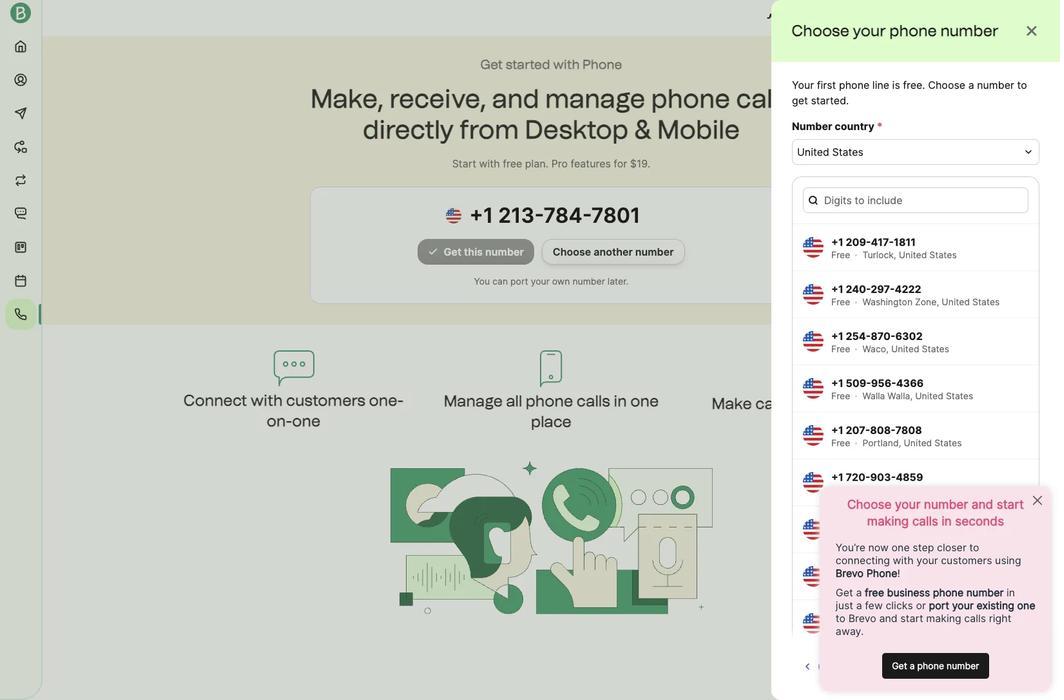 Task type: describe. For each thing, give the bounding box(es) containing it.
jose,
[[881, 673, 904, 684]]

phone
[[583, 57, 622, 72]]

number inside "button"
[[485, 246, 524, 258]]

on-
[[267, 412, 292, 431]]

one for on-
[[292, 412, 321, 431]]

usage and plan
[[782, 12, 859, 24]]

get this number
[[444, 246, 524, 258]]

and inside button
[[817, 12, 835, 24]]

us image for +1 240-573-7451
[[803, 567, 824, 587]]

choose your phone number
[[792, 21, 999, 40]]

us image for +1 254-870-6302
[[803, 331, 824, 352]]

number inside button
[[635, 246, 674, 258]]

united right southwest,
[[946, 485, 974, 496]]

phone inside 'make, receive, and manage phone calls directly from desktop & mobile'
[[651, 83, 730, 114]]

start with free plan. pro features for $19.
[[452, 157, 651, 170]]

turlock, united states
[[863, 249, 957, 260]]

0 horizontal spatial your
[[531, 276, 550, 287]]

+1 for +1 254-870-6302
[[832, 330, 844, 343]]

free for +1 720-903-4859
[[832, 485, 851, 496]]

+1 for +1 213-784-7801
[[470, 203, 493, 228]]

*
[[877, 120, 883, 133]]

1811
[[894, 236, 916, 249]]

2178
[[896, 659, 920, 672]]

get started with phone
[[481, 57, 622, 72]]

808-
[[870, 424, 896, 437]]

+1 240-573-7451
[[832, 565, 919, 578]]

number inside your first phone line is free. choose a number to get started.
[[977, 79, 1015, 92]]

you
[[474, 276, 490, 287]]

623-
[[871, 518, 896, 531]]

connect
[[184, 391, 247, 410]]

walla
[[863, 391, 885, 402]]

4222
[[895, 283, 922, 296]]

make
[[712, 395, 752, 413]]

in
[[614, 392, 627, 411]]

us image for +1 650-623-8953
[[803, 520, 824, 540]]

portland, united states
[[863, 438, 962, 449]]

and inside make calls seamlessly and globally
[[878, 395, 907, 413]]

united inside popup button
[[797, 146, 830, 159]]

get
[[792, 94, 808, 107]]

+1 509-956-4366
[[832, 377, 924, 390]]

connect with customers one- on-one
[[184, 391, 404, 431]]

san
[[863, 673, 879, 684]]

230-
[[871, 612, 896, 625]]

desktop
[[525, 114, 629, 145]]

us image for +1 240-297-4222
[[803, 284, 824, 305]]

with for plan.
[[479, 157, 500, 170]]

choose inside your first phone line is free. choose a number to get started.
[[928, 79, 966, 92]]

united down "4366"
[[916, 391, 944, 402]]

903-
[[871, 471, 896, 484]]

make, receive, and manage phone calls directly from desktop & mobile
[[311, 83, 792, 145]]

for
[[614, 157, 627, 170]]

342-
[[871, 659, 896, 672]]

8953
[[896, 518, 923, 531]]

get this number button
[[418, 239, 534, 265]]

waco, united states for 870-
[[863, 344, 950, 355]]

united down 7451
[[906, 579, 934, 590]]

calls inside 'make, receive, and manage phone calls directly from desktop & mobile'
[[736, 83, 792, 114]]

7808
[[896, 424, 922, 437]]

4366
[[896, 377, 924, 390]]

+1 for +1 207-808-7808
[[832, 424, 844, 437]]

walla walla, united states
[[863, 391, 974, 402]]

new company button
[[937, 5, 1040, 31]]

waco, united states for 230-
[[863, 626, 950, 637]]

seamlessly
[[793, 395, 875, 413]]

870-
[[871, 330, 896, 343]]

254- for 230-
[[846, 612, 871, 625]]

own
[[552, 276, 570, 287]]

you can port your own number later.
[[474, 276, 629, 287]]

first
[[817, 79, 836, 92]]

2 horizontal spatial with
[[553, 57, 580, 72]]

+1 for +1 650-623-8953
[[832, 518, 844, 531]]

650-
[[846, 518, 871, 531]]

all
[[506, 392, 522, 411]]

united inside the +1 669-342-2178 san jose, united states
[[907, 673, 935, 684]]

+1 669-342-2178 san jose, united states
[[832, 659, 965, 684]]

plan
[[838, 12, 859, 24]]

waco, for 230-
[[863, 626, 889, 637]]

united right the zone,
[[942, 297, 970, 307]]

+1 for +1 240-573-7451
[[832, 565, 844, 578]]

+1 inside the +1 669-342-2178 san jose, united states
[[832, 659, 844, 672]]

mobile
[[657, 114, 740, 145]]

209-
[[846, 236, 871, 249]]

and inside 'make, receive, and manage phone calls directly from desktop & mobile'
[[492, 83, 539, 114]]

$19.
[[630, 157, 651, 170]]

united right view,
[[930, 532, 958, 543]]

us image left 669-
[[803, 661, 824, 681]]

956-
[[871, 377, 897, 390]]

one for in
[[631, 392, 659, 411]]

marlboro, united states
[[863, 579, 964, 590]]

another
[[594, 246, 633, 258]]

walla,
[[888, 391, 913, 402]]

globally
[[781, 415, 837, 434]]

us image up this
[[446, 208, 470, 224]]

usage
[[782, 12, 814, 24]]

your
[[792, 79, 814, 92]]

254- for 870-
[[846, 330, 871, 343]]

calls inside manage all phone calls in one place
[[577, 392, 610, 411]]

cancel button
[[792, 654, 863, 680]]

+1 for +1 509-956-4366
[[832, 377, 844, 390]]

number country *
[[792, 120, 883, 133]]

1082
[[896, 612, 921, 625]]

+1 650-623-8953
[[832, 518, 923, 531]]

240- for 297-
[[846, 283, 871, 296]]

receive,
[[390, 83, 486, 114]]

start
[[452, 157, 476, 170]]

portland,
[[863, 438, 902, 449]]



Task type: vqa. For each thing, say whether or not it's contained in the screenshot.
the which
no



Task type: locate. For each thing, give the bounding box(es) containing it.
+1
[[470, 203, 493, 228], [832, 236, 844, 249], [832, 283, 844, 296], [832, 330, 844, 343], [832, 377, 844, 390], [832, 424, 844, 437], [832, 471, 844, 484], [832, 518, 844, 531], [832, 565, 844, 578], [832, 612, 844, 625], [832, 659, 844, 672]]

0 vertical spatial your
[[853, 21, 887, 40]]

9 free from the top
[[832, 626, 851, 637]]

choose for choose your phone number
[[792, 21, 850, 40]]

1 240- from the top
[[846, 283, 871, 296]]

254- down the washington
[[846, 330, 871, 343]]

0 vertical spatial get
[[481, 57, 503, 72]]

free down 509-
[[832, 391, 851, 402]]

mountain view, united states
[[863, 532, 988, 543]]

choose another number
[[553, 246, 674, 258]]

and left plan
[[817, 12, 835, 24]]

1 waco, united states from the top
[[863, 344, 950, 355]]

0 horizontal spatial one
[[292, 412, 321, 431]]

1 horizontal spatial and
[[817, 12, 835, 24]]

free
[[832, 249, 851, 260], [832, 297, 851, 307], [832, 344, 851, 355], [832, 391, 851, 402], [832, 438, 851, 449], [832, 485, 851, 496], [832, 532, 851, 543], [832, 579, 851, 590], [832, 626, 851, 637]]

0 vertical spatial choose
[[792, 21, 850, 40]]

free.
[[903, 79, 926, 92]]

1 free from the top
[[832, 249, 851, 260]]

2 vertical spatial and
[[878, 395, 907, 413]]

0 vertical spatial with
[[553, 57, 580, 72]]

free for +1 240-297-4222
[[832, 297, 851, 307]]

0 horizontal spatial with
[[251, 391, 283, 410]]

number
[[792, 120, 833, 133]]

phone for calls
[[526, 392, 573, 411]]

number right the own
[[573, 276, 605, 287]]

choose for choose another number
[[553, 246, 591, 258]]

3 free from the top
[[832, 344, 851, 355]]

1 waco, from the top
[[863, 344, 889, 355]]

free down 209-
[[832, 249, 851, 260]]

2 240- from the top
[[846, 565, 871, 578]]

us image left +1 240-297-4222
[[803, 284, 824, 305]]

0 vertical spatial 254-
[[846, 330, 871, 343]]

zone,
[[915, 297, 939, 307]]

1 horizontal spatial choose
[[792, 21, 850, 40]]

your inside dialog
[[853, 21, 887, 40]]

calls
[[736, 83, 792, 114], [577, 392, 610, 411], [756, 395, 789, 413]]

4 us image from the top
[[803, 473, 824, 493]]

1 vertical spatial your
[[531, 276, 550, 287]]

with left free
[[479, 157, 500, 170]]

us image for +1 509-956-4366
[[803, 378, 824, 399]]

free for +1 240-573-7451
[[832, 579, 851, 590]]

united down the 6302
[[891, 344, 920, 355]]

0 vertical spatial and
[[817, 12, 835, 24]]

one right the in
[[631, 392, 659, 411]]

7 free from the top
[[832, 532, 851, 543]]

started
[[506, 57, 550, 72]]

240- up marlboro,
[[846, 565, 871, 578]]

can
[[493, 276, 508, 287]]

None field
[[797, 144, 1019, 160]]

+1 left 573- in the bottom right of the page
[[832, 565, 844, 578]]

united down 1811
[[899, 249, 927, 260]]

us image left 720-
[[803, 473, 824, 493]]

2 horizontal spatial and
[[878, 395, 907, 413]]

united down 7808
[[904, 438, 932, 449]]

waco, down +1 254-870-6302
[[863, 344, 889, 355]]

pro
[[552, 157, 568, 170]]

+1 254-870-6302
[[832, 330, 923, 343]]

6302
[[896, 330, 923, 343]]

Digits to include search field
[[803, 188, 1029, 213]]

one
[[631, 392, 659, 411], [292, 412, 321, 431]]

your first phone line is free. choose a number to get started.
[[792, 79, 1027, 107]]

united states
[[797, 146, 864, 159]]

240-
[[846, 283, 871, 296], [846, 565, 871, 578]]

mountain
[[863, 532, 903, 543]]

0 horizontal spatial choose
[[553, 246, 591, 258]]

features
[[571, 157, 611, 170]]

to
[[1017, 79, 1027, 92]]

waco, down +1 254-230-1082 on the right bottom
[[863, 626, 889, 637]]

669-
[[846, 659, 871, 672]]

and down 956-
[[878, 395, 907, 413]]

free down +1 240-297-4222
[[832, 297, 851, 307]]

us image for +1 254-230-1082
[[803, 614, 824, 634]]

5 free from the top
[[832, 438, 851, 449]]

us image for +1 207-808-7808
[[803, 425, 824, 446]]

1 vertical spatial 240-
[[846, 565, 871, 578]]

0 horizontal spatial get
[[444, 246, 462, 258]]

240- up the washington
[[846, 283, 871, 296]]

7451
[[895, 565, 919, 578]]

+1 left 720-
[[832, 471, 844, 484]]

1 vertical spatial 254-
[[846, 612, 871, 625]]

states inside the +1 669-342-2178 san jose, united states
[[937, 673, 965, 684]]

0 horizontal spatial and
[[492, 83, 539, 114]]

united states button
[[792, 139, 1040, 165]]

and down started
[[492, 83, 539, 114]]

free down +1 240-573-7451
[[832, 579, 851, 590]]

company
[[987, 12, 1035, 24]]

1 vertical spatial get
[[444, 246, 462, 258]]

us image left +1 240-573-7451
[[803, 567, 824, 587]]

country
[[835, 120, 875, 133]]

and
[[817, 12, 835, 24], [492, 83, 539, 114], [878, 395, 907, 413]]

your right port
[[531, 276, 550, 287]]

marlboro,
[[863, 579, 903, 590]]

207-
[[846, 424, 870, 437]]

6 free from the top
[[832, 485, 851, 496]]

+1 up get this number
[[470, 203, 493, 228]]

one down customers
[[292, 412, 321, 431]]

+1 209-417-1811
[[832, 236, 916, 249]]

number up can
[[485, 246, 524, 258]]

1 horizontal spatial get
[[481, 57, 503, 72]]

united down number at top
[[797, 146, 830, 159]]

509-
[[846, 377, 871, 390]]

number right another
[[635, 246, 674, 258]]

united down 2178
[[907, 673, 935, 684]]

0 vertical spatial one
[[631, 392, 659, 411]]

phone inside your first phone line is free. choose a number to get started.
[[839, 79, 870, 92]]

+1 left 209-
[[832, 236, 844, 249]]

2 waco, from the top
[[863, 626, 889, 637]]

free for +1 650-623-8953
[[832, 532, 851, 543]]

+1 207-808-7808
[[832, 424, 922, 437]]

+1 720-903-4859
[[832, 471, 923, 484]]

573-
[[871, 565, 895, 578]]

new company
[[962, 12, 1035, 24]]

choose your phone number dialog
[[772, 0, 1060, 701]]

free down 650-
[[832, 532, 851, 543]]

get for get started with phone
[[481, 57, 503, 72]]

1 vertical spatial choose
[[928, 79, 966, 92]]

get left started
[[481, 57, 503, 72]]

0 vertical spatial 240-
[[846, 283, 871, 296]]

us image left 209-
[[803, 237, 824, 258]]

1 vertical spatial waco,
[[863, 626, 889, 637]]

number right a
[[977, 79, 1015, 92]]

get left this
[[444, 246, 462, 258]]

with for one-
[[251, 391, 283, 410]]

view,
[[905, 532, 928, 543]]

phone
[[890, 21, 938, 40], [839, 79, 870, 92], [651, 83, 730, 114], [526, 392, 573, 411]]

with inside "connect with customers one- on-one"
[[251, 391, 283, 410]]

free down 207-
[[832, 438, 851, 449]]

choose inside button
[[553, 246, 591, 258]]

directly
[[363, 114, 454, 145]]

phone inside manage all phone calls in one place
[[526, 392, 573, 411]]

5 us image from the top
[[803, 614, 824, 634]]

+1 left 870-
[[832, 330, 844, 343]]

port
[[511, 276, 528, 287]]

+1 for +1 209-417-1811
[[832, 236, 844, 249]]

one inside manage all phone calls in one place
[[631, 392, 659, 411]]

from
[[460, 114, 519, 145]]

calls left get
[[736, 83, 792, 114]]

waco, united states
[[863, 344, 950, 355], [863, 626, 950, 637]]

with up on-
[[251, 391, 283, 410]]

this
[[464, 246, 483, 258]]

your up line
[[853, 21, 887, 40]]

us image
[[446, 208, 470, 224], [803, 331, 824, 352], [803, 378, 824, 399], [803, 520, 824, 540], [803, 567, 824, 587], [803, 661, 824, 681]]

none field inside united states popup button
[[797, 144, 1019, 160]]

phone for line
[[839, 79, 870, 92]]

free up cancel
[[832, 626, 851, 637]]

us image left 650-
[[803, 520, 824, 540]]

waco, for 870-
[[863, 344, 889, 355]]

784-
[[544, 203, 592, 228]]

2 254- from the top
[[846, 612, 871, 625]]

&
[[635, 114, 652, 145]]

free down +1 254-870-6302
[[832, 344, 851, 355]]

us image down "seamlessly"
[[803, 425, 824, 446]]

+1 left 230-
[[832, 612, 844, 625]]

1 vertical spatial waco, united states
[[863, 626, 950, 637]]

+1 for +1 240-297-4222
[[832, 283, 844, 296]]

us image left +1 254-870-6302
[[803, 331, 824, 352]]

+1 for +1 254-230-1082
[[832, 612, 844, 625]]

us image for +1 720-903-4859
[[803, 473, 824, 493]]

washington zone, united states
[[863, 297, 1000, 307]]

+1 for +1 720-903-4859
[[832, 471, 844, 484]]

417-
[[871, 236, 894, 249]]

free for +1 509-956-4366
[[832, 391, 851, 402]]

2 waco, united states from the top
[[863, 626, 950, 637]]

free
[[503, 157, 522, 170]]

free down 720-
[[832, 485, 851, 496]]

1 vertical spatial with
[[479, 157, 500, 170]]

manage all phone calls in one place
[[444, 392, 659, 431]]

us image for +1 209-417-1811
[[803, 237, 824, 258]]

states inside popup button
[[833, 146, 864, 159]]

1 254- from the top
[[846, 330, 871, 343]]

254-
[[846, 330, 871, 343], [846, 612, 871, 625]]

2 us image from the top
[[803, 284, 824, 305]]

started.
[[811, 94, 849, 107]]

calls left the in
[[577, 392, 610, 411]]

us image up globally
[[803, 378, 824, 399]]

free for +1 207-808-7808
[[832, 438, 851, 449]]

+1 213-784-7801
[[470, 203, 640, 228]]

number up a
[[941, 21, 999, 40]]

+1 up "seamlessly"
[[832, 377, 844, 390]]

720-
[[846, 471, 871, 484]]

+1 left 669-
[[832, 659, 844, 672]]

1 horizontal spatial one
[[631, 392, 659, 411]]

calls inside make calls seamlessly and globally
[[756, 395, 789, 413]]

get inside "button"
[[444, 246, 462, 258]]

4 free from the top
[[832, 391, 851, 402]]

2 vertical spatial with
[[251, 391, 283, 410]]

new
[[962, 12, 985, 24]]

washington
[[863, 297, 913, 307]]

free for +1 254-230-1082
[[832, 626, 851, 637]]

turlock,
[[863, 249, 897, 260]]

get for get this number
[[444, 246, 462, 258]]

0 vertical spatial waco,
[[863, 344, 889, 355]]

us image up 'cancel' button
[[803, 614, 824, 634]]

254- down marlboro,
[[846, 612, 871, 625]]

choose left a
[[928, 79, 966, 92]]

with
[[553, 57, 580, 72], [479, 157, 500, 170], [251, 391, 283, 410]]

choose another number button
[[542, 239, 685, 265]]

free for +1 209-417-1811
[[832, 249, 851, 260]]

1 vertical spatial one
[[292, 412, 321, 431]]

+1 left 650-
[[832, 518, 844, 531]]

choose up first
[[792, 21, 850, 40]]

free for +1 254-870-6302
[[832, 344, 851, 355]]

phone for number
[[890, 21, 938, 40]]

8 free from the top
[[832, 579, 851, 590]]

one inside "connect with customers one- on-one"
[[292, 412, 321, 431]]

united down 1082
[[891, 626, 920, 637]]

us image
[[803, 237, 824, 258], [803, 284, 824, 305], [803, 425, 824, 446], [803, 473, 824, 493], [803, 614, 824, 634]]

choose up the own
[[553, 246, 591, 258]]

0 vertical spatial waco, united states
[[863, 344, 950, 355]]

calls right make
[[756, 395, 789, 413]]

+1 240-297-4222
[[832, 283, 922, 296]]

+1 left 297- on the right of page
[[832, 283, 844, 296]]

make,
[[311, 83, 384, 114]]

2 horizontal spatial choose
[[928, 79, 966, 92]]

1 horizontal spatial with
[[479, 157, 500, 170]]

one-
[[369, 391, 404, 410]]

2 free from the top
[[832, 297, 851, 307]]

line
[[873, 79, 890, 92]]

7801
[[592, 203, 640, 228]]

240- for 573-
[[846, 565, 871, 578]]

usage and plan button
[[757, 5, 870, 31]]

3 us image from the top
[[803, 425, 824, 446]]

waco, united states down the 6302
[[863, 344, 950, 355]]

with left the phone
[[553, 57, 580, 72]]

+1 left 207-
[[832, 424, 844, 437]]

customers
[[286, 391, 365, 410]]

plan.
[[525, 157, 549, 170]]

waco, united states down 1082
[[863, 626, 950, 637]]

1 us image from the top
[[803, 237, 824, 258]]

1 vertical spatial and
[[492, 83, 539, 114]]

2 vertical spatial choose
[[553, 246, 591, 258]]

1 horizontal spatial your
[[853, 21, 887, 40]]

297-
[[871, 283, 895, 296]]



